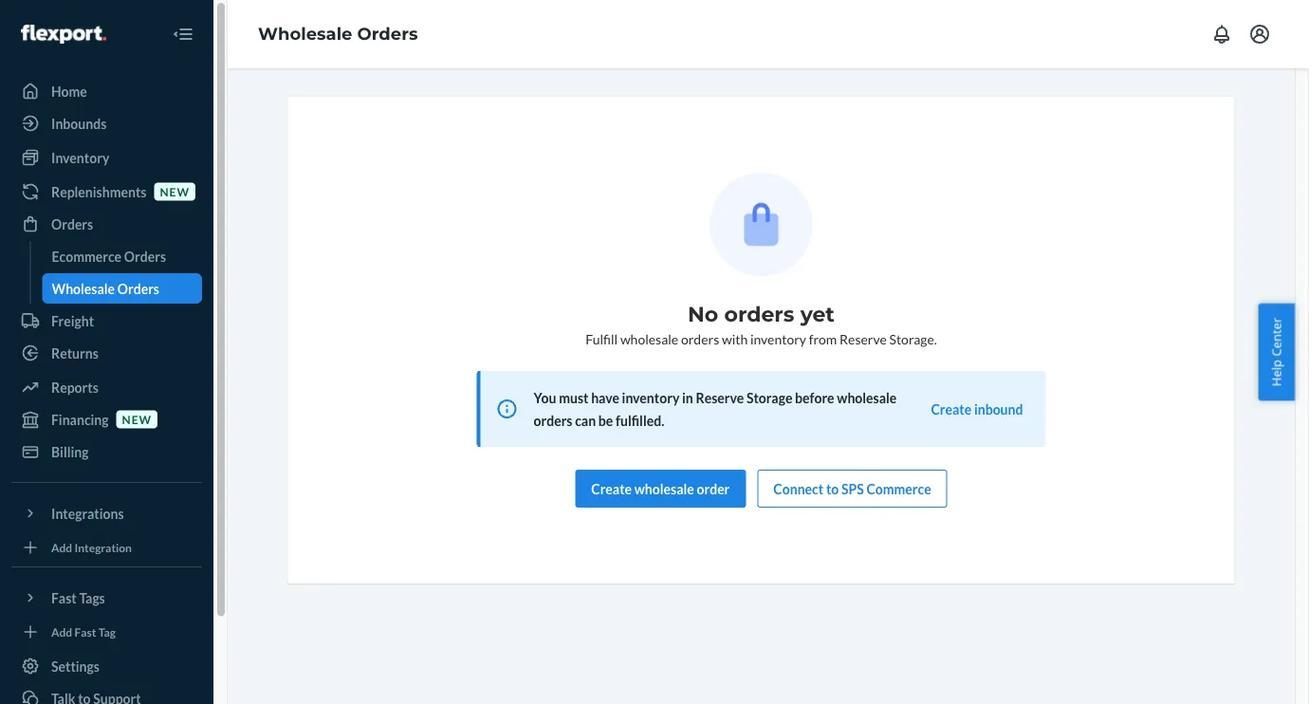 Task type: locate. For each thing, give the bounding box(es) containing it.
sps
[[842, 481, 864, 497]]

fast left tag
[[75, 625, 96, 639]]

inventory
[[751, 331, 807, 347], [622, 390, 680, 406]]

2 horizontal spatial orders
[[724, 301, 795, 327]]

returns link
[[11, 338, 202, 368]]

add for add integration
[[51, 540, 72, 554]]

fast
[[51, 590, 77, 606], [75, 625, 96, 639]]

you
[[534, 390, 557, 406]]

yet
[[801, 301, 835, 327]]

integration
[[75, 540, 132, 554]]

add fast tag
[[51, 625, 116, 639]]

0 horizontal spatial create
[[591, 481, 632, 497]]

create inside create wholesale order button
[[591, 481, 632, 497]]

can
[[575, 412, 596, 428]]

settings link
[[11, 651, 202, 681]]

1 vertical spatial wholesale orders link
[[42, 273, 202, 304]]

0 horizontal spatial inventory
[[622, 390, 680, 406]]

help center
[[1268, 318, 1285, 387]]

0 horizontal spatial wholesale
[[52, 280, 115, 297]]

before
[[795, 390, 835, 406]]

wholesale orders link
[[258, 23, 418, 44], [42, 273, 202, 304]]

commerce
[[867, 481, 932, 497]]

wholesale inside you must have inventory in reserve storage before wholesale orders can be fulfilled.
[[837, 390, 897, 406]]

0 horizontal spatial orders
[[534, 412, 573, 428]]

1 horizontal spatial new
[[160, 184, 190, 198]]

billing link
[[11, 437, 202, 467]]

inventory
[[51, 149, 109, 166]]

fast inside dropdown button
[[51, 590, 77, 606]]

1 horizontal spatial wholesale orders
[[258, 23, 418, 44]]

reports
[[51, 379, 98, 395]]

connect to sps commerce
[[774, 481, 932, 497]]

add for add fast tag
[[51, 625, 72, 639]]

inventory up the fulfilled.
[[622, 390, 680, 406]]

no
[[688, 301, 719, 327]]

2 vertical spatial orders
[[534, 412, 573, 428]]

1 vertical spatial wholesale
[[837, 390, 897, 406]]

create for create inbound
[[931, 401, 972, 417]]

0 horizontal spatial new
[[122, 412, 152, 426]]

0 vertical spatial inventory
[[751, 331, 807, 347]]

freight
[[51, 313, 94, 329]]

integrations button
[[11, 498, 202, 529]]

1 add from the top
[[51, 540, 72, 554]]

orders up with at right
[[724, 301, 795, 327]]

replenishments
[[51, 184, 147, 200]]

create left inbound
[[931, 401, 972, 417]]

1 horizontal spatial create
[[931, 401, 972, 417]]

fast tags button
[[11, 583, 202, 613]]

0 vertical spatial wholesale
[[258, 23, 352, 44]]

reserve right from at right top
[[840, 331, 887, 347]]

0 vertical spatial wholesale
[[620, 331, 679, 347]]

1 vertical spatial reserve
[[696, 390, 744, 406]]

1 vertical spatial wholesale
[[52, 280, 115, 297]]

create down be
[[591, 481, 632, 497]]

billing
[[51, 444, 89, 460]]

add up 'settings'
[[51, 625, 72, 639]]

fulfill
[[586, 331, 618, 347]]

0 horizontal spatial reserve
[[696, 390, 744, 406]]

reserve
[[840, 331, 887, 347], [696, 390, 744, 406]]

reports link
[[11, 372, 202, 402]]

1 horizontal spatial wholesale orders link
[[258, 23, 418, 44]]

2 vertical spatial wholesale
[[635, 481, 694, 497]]

1 vertical spatial inventory
[[622, 390, 680, 406]]

add left the integration
[[51, 540, 72, 554]]

1 horizontal spatial inventory
[[751, 331, 807, 347]]

0 horizontal spatial wholesale orders
[[52, 280, 159, 297]]

new down reports link
[[122, 412, 152, 426]]

inventory right with at right
[[751, 331, 807, 347]]

new up orders link
[[160, 184, 190, 198]]

0 horizontal spatial wholesale orders link
[[42, 273, 202, 304]]

create
[[931, 401, 972, 417], [591, 481, 632, 497]]

ecommerce orders link
[[42, 241, 202, 271]]

wholesale
[[258, 23, 352, 44], [52, 280, 115, 297]]

wholesale
[[620, 331, 679, 347], [837, 390, 897, 406], [635, 481, 694, 497]]

no orders yet fulfill wholesale orders with inventory from reserve storage.
[[586, 301, 937, 347]]

wholesale left order
[[635, 481, 694, 497]]

home
[[51, 83, 87, 99]]

orders
[[357, 23, 418, 44], [51, 216, 93, 232], [124, 248, 166, 264], [117, 280, 159, 297]]

1 horizontal spatial wholesale
[[258, 23, 352, 44]]

1 horizontal spatial reserve
[[840, 331, 887, 347]]

1 vertical spatial orders
[[681, 331, 719, 347]]

1 vertical spatial create
[[591, 481, 632, 497]]

add integration link
[[11, 536, 202, 559]]

wholesale orders
[[258, 23, 418, 44], [52, 280, 159, 297]]

0 vertical spatial reserve
[[840, 331, 887, 347]]

wholesale inside button
[[635, 481, 694, 497]]

settings
[[51, 658, 100, 674]]

wholesale inside no orders yet fulfill wholesale orders with inventory from reserve storage.
[[620, 331, 679, 347]]

must
[[559, 390, 589, 406]]

orders down no
[[681, 331, 719, 347]]

orders down you
[[534, 412, 573, 428]]

inventory inside you must have inventory in reserve storage before wholesale orders can be fulfilled.
[[622, 390, 680, 406]]

integrations
[[51, 505, 124, 521]]

orders
[[724, 301, 795, 327], [681, 331, 719, 347], [534, 412, 573, 428]]

0 vertical spatial new
[[160, 184, 190, 198]]

0 vertical spatial fast
[[51, 590, 77, 606]]

wholesale right before
[[837, 390, 897, 406]]

flexport logo image
[[21, 25, 106, 44]]

2 add from the top
[[51, 625, 72, 639]]

new
[[160, 184, 190, 198], [122, 412, 152, 426]]

create inbound
[[931, 401, 1023, 417]]

0 vertical spatial add
[[51, 540, 72, 554]]

create for create wholesale order
[[591, 481, 632, 497]]

0 vertical spatial wholesale orders link
[[258, 23, 418, 44]]

new for financing
[[122, 412, 152, 426]]

financing
[[51, 411, 109, 427]]

reserve right in
[[696, 390, 744, 406]]

help
[[1268, 360, 1285, 387]]

help center button
[[1259, 303, 1295, 401]]

wholesale right fulfill
[[620, 331, 679, 347]]

add
[[51, 540, 72, 554], [51, 625, 72, 639]]

create inside create inbound button
[[931, 401, 972, 417]]

0 vertical spatial create
[[931, 401, 972, 417]]

1 vertical spatial add
[[51, 625, 72, 639]]

freight link
[[11, 306, 202, 336]]

fast left tags at bottom
[[51, 590, 77, 606]]

to
[[826, 481, 839, 497]]

create wholesale order link
[[575, 470, 746, 508]]

1 vertical spatial new
[[122, 412, 152, 426]]



Task type: describe. For each thing, give the bounding box(es) containing it.
0 vertical spatial wholesale orders
[[258, 23, 418, 44]]

1 horizontal spatial orders
[[681, 331, 719, 347]]

empty list image
[[710, 173, 813, 276]]

connect to sps commerce button
[[758, 470, 948, 508]]

connect to sps commerce link
[[758, 470, 948, 508]]

add integration
[[51, 540, 132, 554]]

inbounds
[[51, 115, 107, 131]]

inventory link
[[11, 142, 202, 173]]

tags
[[79, 590, 105, 606]]

in
[[682, 390, 693, 406]]

close navigation image
[[172, 23, 195, 46]]

create wholesale order button
[[575, 470, 746, 508]]

be
[[599, 412, 613, 428]]

returns
[[51, 345, 99, 361]]

storage.
[[890, 331, 937, 347]]

reserve inside no orders yet fulfill wholesale orders with inventory from reserve storage.
[[840, 331, 887, 347]]

new for replenishments
[[160, 184, 190, 198]]

open notifications image
[[1211, 23, 1234, 46]]

create wholesale order
[[591, 481, 730, 497]]

inbounds link
[[11, 108, 202, 139]]

add fast tag link
[[11, 621, 202, 643]]

tag
[[98, 625, 116, 639]]

order
[[697, 481, 730, 497]]

home link
[[11, 76, 202, 106]]

have
[[591, 390, 620, 406]]

0 vertical spatial orders
[[724, 301, 795, 327]]

storage
[[747, 390, 793, 406]]

orders inside you must have inventory in reserve storage before wholesale orders can be fulfilled.
[[534, 412, 573, 428]]

create inbound button
[[931, 399, 1023, 418]]

inventory inside no orders yet fulfill wholesale orders with inventory from reserve storage.
[[751, 331, 807, 347]]

with
[[722, 331, 748, 347]]

you must have inventory in reserve storage before wholesale orders can be fulfilled.
[[534, 390, 897, 428]]

from
[[809, 331, 837, 347]]

open account menu image
[[1249, 23, 1272, 46]]

ecommerce orders
[[52, 248, 166, 264]]

center
[[1268, 318, 1285, 356]]

1 vertical spatial fast
[[75, 625, 96, 639]]

ecommerce
[[52, 248, 122, 264]]

inbound
[[974, 401, 1023, 417]]

orders link
[[11, 209, 202, 239]]

fast tags
[[51, 590, 105, 606]]

connect
[[774, 481, 824, 497]]

1 vertical spatial wholesale orders
[[52, 280, 159, 297]]

reserve inside you must have inventory in reserve storage before wholesale orders can be fulfilled.
[[696, 390, 744, 406]]

fulfilled.
[[616, 412, 665, 428]]



Task type: vqa. For each thing, say whether or not it's contained in the screenshot.
- within Button
no



